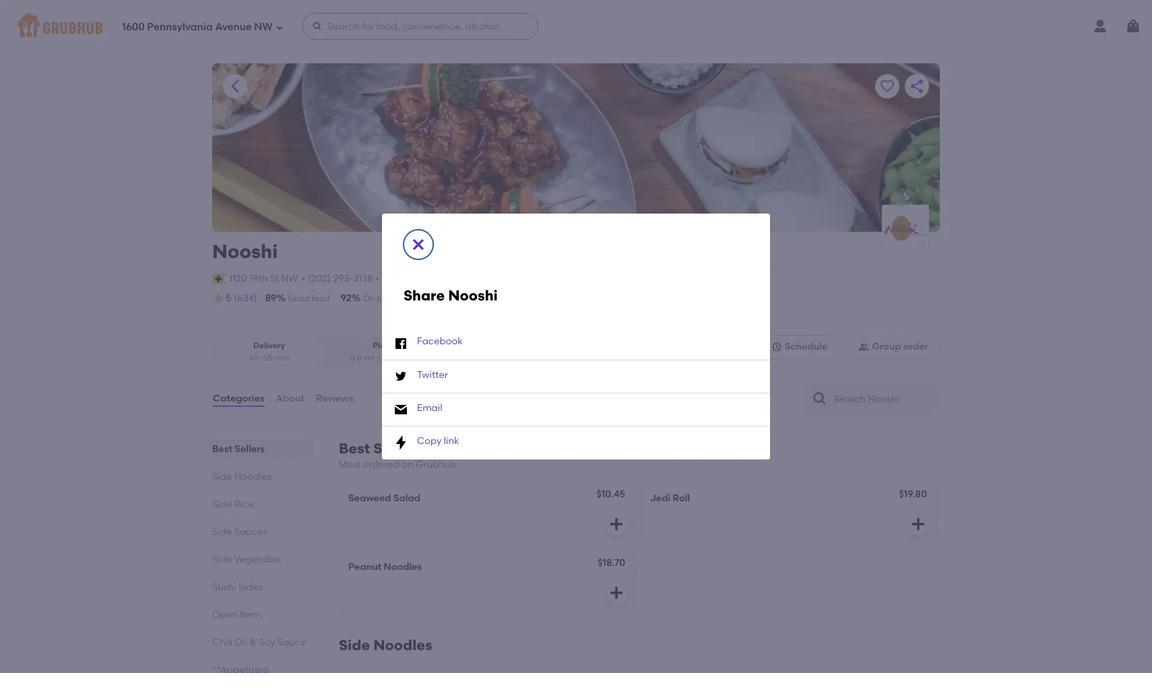 Task type: vqa. For each thing, say whether or not it's contained in the screenshot.


Task type: describe. For each thing, give the bounding box(es) containing it.
svg image up on
[[393, 435, 409, 451]]

best sellers tab
[[212, 442, 307, 456]]

side sauces tab
[[212, 525, 307, 539]]

open item
[[212, 609, 261, 621]]

sushi sides
[[212, 582, 263, 593]]

reviews
[[316, 393, 354, 404]]

sides
[[238, 582, 263, 593]]

side for side rice tab
[[212, 499, 232, 510]]

open item tab
[[212, 608, 307, 622]]

side rice
[[212, 499, 254, 510]]

• right the 3138
[[376, 273, 380, 284]]

about
[[276, 393, 305, 404]]

sauces
[[234, 526, 268, 538]]

grubhub
[[416, 459, 457, 470]]

good food
[[288, 294, 330, 303]]

subscription pass image
[[212, 273, 226, 284]]

ordered
[[363, 459, 400, 470]]

sushi sides tab
[[212, 580, 307, 594]]

side rice tab
[[212, 497, 307, 512]]

people icon image
[[859, 342, 870, 353]]

most
[[339, 459, 361, 470]]

copy
[[417, 436, 442, 447]]

group order
[[872, 341, 929, 353]]

1600
[[122, 21, 145, 33]]

Search Nooshi search field
[[832, 393, 935, 406]]

pickup
[[373, 341, 400, 351]]

vegetable
[[234, 554, 281, 565]]

sellers for best sellers
[[235, 443, 265, 455]]

food
[[312, 294, 330, 303]]

1 horizontal spatial side noodles
[[339, 637, 432, 654]]

89
[[265, 292, 276, 304]]

save this restaurant button
[[875, 74, 900, 98]]

0.6
[[350, 353, 362, 362]]

sushi
[[212, 582, 236, 593]]

$19.80
[[899, 489, 927, 500]]

copy link
[[417, 436, 459, 447]]

side for "side sauces" tab
[[212, 526, 232, 538]]

96
[[438, 292, 449, 304]]

salad
[[394, 493, 420, 504]]

seaweed salad
[[348, 493, 420, 504]]

side for side vegetable tab
[[212, 554, 232, 565]]

chili
[[212, 637, 232, 648]]

categories button
[[212, 375, 265, 423]]

group order button
[[847, 335, 940, 359]]

item
[[240, 609, 261, 621]]

search icon image
[[812, 391, 828, 407]]

fees button
[[382, 272, 405, 287]]

best sellers most ordered on grubhub
[[339, 440, 457, 470]]

noodles inside tab
[[234, 471, 272, 483]]

side noodles inside tab
[[212, 471, 272, 483]]

jedi roll
[[650, 493, 690, 504]]

good
[[288, 294, 310, 303]]

delivery
[[253, 341, 285, 351]]

twitter
[[417, 369, 448, 381]]

5
[[226, 293, 231, 304]]

pickup 0.6 mi • 20–30 min
[[350, 341, 423, 362]]

(202) 293-3138 button
[[308, 272, 373, 286]]

best for best sellers most ordered on grubhub
[[339, 440, 370, 457]]

st
[[270, 273, 279, 284]]

open
[[212, 609, 238, 621]]

on
[[402, 459, 414, 470]]

save this restaurant image
[[879, 78, 896, 94]]

sauce
[[277, 637, 306, 648]]

best sellers
[[212, 443, 265, 455]]

(634)
[[234, 292, 257, 304]]

share
[[404, 287, 445, 304]]

mi
[[364, 353, 374, 362]]

reviews button
[[315, 375, 354, 423]]

92
[[341, 292, 352, 304]]

roll
[[673, 493, 690, 504]]

293-
[[333, 273, 353, 284]]

1 vertical spatial noodles
[[384, 562, 422, 573]]

&
[[249, 637, 257, 648]]

on time delivery
[[363, 294, 427, 303]]

svg image inside schedule button
[[771, 342, 782, 353]]



Task type: locate. For each thing, give the bounding box(es) containing it.
main navigation navigation
[[0, 0, 1152, 53]]

best
[[339, 440, 370, 457], [212, 443, 232, 455]]

order right the group
[[904, 341, 929, 353]]

tab
[[212, 663, 307, 673]]

schedule button
[[760, 335, 839, 359]]

side noodles tab
[[212, 470, 307, 484]]

0 horizontal spatial best
[[212, 443, 232, 455]]

side vegetable
[[212, 554, 281, 565]]

sellers for best sellers most ordered on grubhub
[[374, 440, 420, 457]]

side left sauces
[[212, 526, 232, 538]]

0 horizontal spatial sellers
[[235, 443, 265, 455]]

correct
[[460, 294, 490, 303]]

order for correct order
[[492, 294, 513, 303]]

best inside tab
[[212, 443, 232, 455]]

chili oil & soy sauce
[[212, 637, 306, 648]]

pennsylvania
[[147, 21, 213, 33]]

side up sushi
[[212, 554, 232, 565]]

• right mi
[[377, 353, 380, 362]]

svg image right avenue
[[275, 23, 283, 31]]

2 min from the left
[[408, 353, 423, 362]]

sellers
[[374, 440, 420, 457], [235, 443, 265, 455]]

peanut
[[348, 562, 382, 573]]

categories
[[213, 393, 265, 404]]

1 horizontal spatial nw
[[281, 273, 298, 284]]

email
[[417, 402, 442, 414]]

0 vertical spatial nooshi
[[212, 240, 278, 263]]

1120 19th st nw
[[229, 273, 298, 284]]

19th
[[249, 273, 268, 284]]

correct order
[[460, 294, 513, 303]]

3138
[[353, 273, 373, 284]]

$10.45
[[597, 489, 625, 500]]

sellers inside best sellers most ordered on grubhub
[[374, 440, 420, 457]]

nw right avenue
[[254, 21, 273, 33]]

1120
[[229, 273, 247, 284]]

• inside pickup 0.6 mi • 20–30 min
[[377, 353, 380, 362]]

noodles
[[234, 471, 272, 483], [384, 562, 422, 573], [373, 637, 432, 654]]

nooshi
[[212, 240, 278, 263], [448, 287, 498, 304]]

nooshi right share
[[448, 287, 498, 304]]

svg image inside main navigation navigation
[[275, 23, 283, 31]]

svg image
[[1125, 18, 1142, 34], [312, 21, 323, 32], [410, 237, 427, 253], [771, 342, 782, 353], [393, 368, 409, 385], [393, 402, 409, 418], [910, 516, 927, 533], [608, 585, 625, 601]]

min inside pickup 0.6 mi • 20–30 min
[[408, 353, 423, 362]]

sellers inside tab
[[235, 443, 265, 455]]

nw inside button
[[281, 273, 298, 284]]

about button
[[275, 375, 305, 423]]

best for best sellers
[[212, 443, 232, 455]]

1120 19th st nw button
[[229, 271, 299, 286]]

facebook
[[417, 336, 463, 347]]

share icon image
[[909, 78, 925, 94]]

1 vertical spatial order
[[904, 341, 929, 353]]

nw for 1120 19th st nw
[[281, 273, 298, 284]]

side
[[212, 471, 232, 483], [212, 499, 232, 510], [212, 526, 232, 538], [212, 554, 232, 565], [339, 637, 370, 654]]

(202)
[[308, 273, 331, 284]]

side inside tab
[[212, 526, 232, 538]]

order inside group order button
[[904, 341, 929, 353]]

group
[[872, 341, 901, 353]]

seaweed
[[348, 493, 391, 504]]

min down delivery
[[275, 353, 289, 362]]

side vegetable tab
[[212, 553, 307, 567]]

best up most
[[339, 440, 370, 457]]

schedule
[[785, 341, 828, 353]]

fees
[[383, 273, 404, 285]]

min right 20–30
[[408, 353, 423, 362]]

delivery 45–55 min
[[249, 341, 289, 362]]

0 vertical spatial noodles
[[234, 471, 272, 483]]

min inside delivery 45–55 min
[[275, 353, 289, 362]]

0 horizontal spatial nw
[[254, 21, 273, 33]]

link
[[444, 436, 459, 447]]

avenue
[[215, 21, 252, 33]]

time
[[377, 294, 394, 303]]

peanut noodles
[[348, 562, 422, 573]]

side left the rice
[[212, 499, 232, 510]]

order right correct
[[492, 294, 513, 303]]

option group
[[212, 335, 443, 369]]

0 vertical spatial side noodles
[[212, 471, 272, 483]]

0 horizontal spatial min
[[275, 353, 289, 362]]

sellers up on
[[374, 440, 420, 457]]

order
[[492, 294, 513, 303], [904, 341, 929, 353]]

20–30
[[383, 353, 406, 362]]

nw right the st
[[281, 273, 298, 284]]

•
[[301, 273, 305, 284], [376, 273, 380, 284], [377, 353, 380, 362]]

sellers up side noodles tab
[[235, 443, 265, 455]]

side right sauce
[[339, 637, 370, 654]]

1 vertical spatial nw
[[281, 273, 298, 284]]

order for group order
[[904, 341, 929, 353]]

oil
[[235, 637, 247, 648]]

option group containing delivery 45–55 min
[[212, 335, 443, 369]]

0 vertical spatial order
[[492, 294, 513, 303]]

2 vertical spatial noodles
[[373, 637, 432, 654]]

rice
[[234, 499, 254, 510]]

1 horizontal spatial best
[[339, 440, 370, 457]]

svg image down $10.45
[[608, 516, 625, 533]]

chili oil & soy sauce tab
[[212, 635, 307, 650]]

share nooshi
[[404, 287, 498, 304]]

1 vertical spatial nooshi
[[448, 287, 498, 304]]

side sauces
[[212, 526, 268, 538]]

min
[[275, 353, 289, 362], [408, 353, 423, 362]]

nooshi logo image
[[882, 213, 929, 244]]

soy
[[259, 637, 275, 648]]

star icon image
[[212, 292, 226, 305]]

side up the side rice
[[212, 471, 232, 483]]

0 vertical spatial nw
[[254, 21, 273, 33]]

1 vertical spatial side noodles
[[339, 637, 432, 654]]

1 horizontal spatial min
[[408, 353, 423, 362]]

• (202) 293-3138 • fees
[[301, 273, 404, 285]]

nooshi up 1120
[[212, 240, 278, 263]]

best inside best sellers most ordered on grubhub
[[339, 440, 370, 457]]

nw inside main navigation navigation
[[254, 21, 273, 33]]

0 horizontal spatial side noodles
[[212, 471, 272, 483]]

1 horizontal spatial sellers
[[374, 440, 420, 457]]

jedi
[[650, 493, 671, 504]]

• left (202)
[[301, 273, 305, 284]]

nw for 1600 pennsylvania avenue nw
[[254, 21, 273, 33]]

45–55
[[249, 353, 273, 362]]

delivery
[[396, 294, 427, 303]]

1 min from the left
[[275, 353, 289, 362]]

side noodles
[[212, 471, 272, 483], [339, 637, 432, 654]]

on
[[363, 294, 375, 303]]

nw
[[254, 21, 273, 33], [281, 273, 298, 284]]

1600 pennsylvania avenue nw
[[122, 21, 273, 33]]

svg image
[[275, 23, 283, 31], [393, 335, 409, 351], [393, 435, 409, 451], [608, 516, 625, 533]]

side for side noodles tab
[[212, 471, 232, 483]]

1 horizontal spatial nooshi
[[448, 287, 498, 304]]

0 horizontal spatial order
[[492, 294, 513, 303]]

0 horizontal spatial nooshi
[[212, 240, 278, 263]]

caret left icon image
[[227, 78, 243, 94]]

svg image up 20–30
[[393, 335, 409, 351]]

1 horizontal spatial order
[[904, 341, 929, 353]]

$18.70
[[598, 558, 625, 569]]

best up side noodles tab
[[212, 443, 232, 455]]



